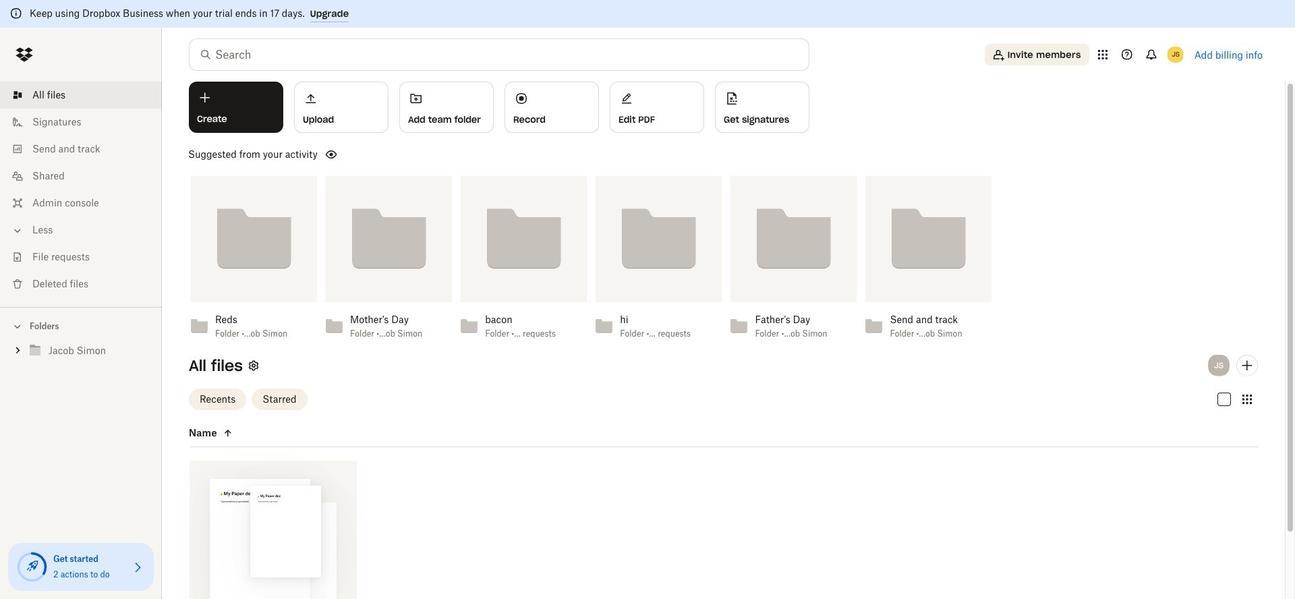 Task type: vqa. For each thing, say whether or not it's contained in the screenshot.
alert
yes



Task type: locate. For each thing, give the bounding box(es) containing it.
alert
[[0, 0, 1296, 28]]

list item
[[0, 82, 162, 109]]

dropbox image
[[11, 41, 38, 68]]

team member folder, jacob simon row
[[190, 461, 357, 599]]

add team members image
[[1240, 357, 1256, 374]]

list
[[0, 74, 162, 307]]



Task type: describe. For each thing, give the bounding box(es) containing it.
less image
[[11, 224, 24, 238]]

Search in folder "Dropbox" text field
[[215, 47, 782, 63]]

folder settings image
[[246, 357, 262, 374]]



